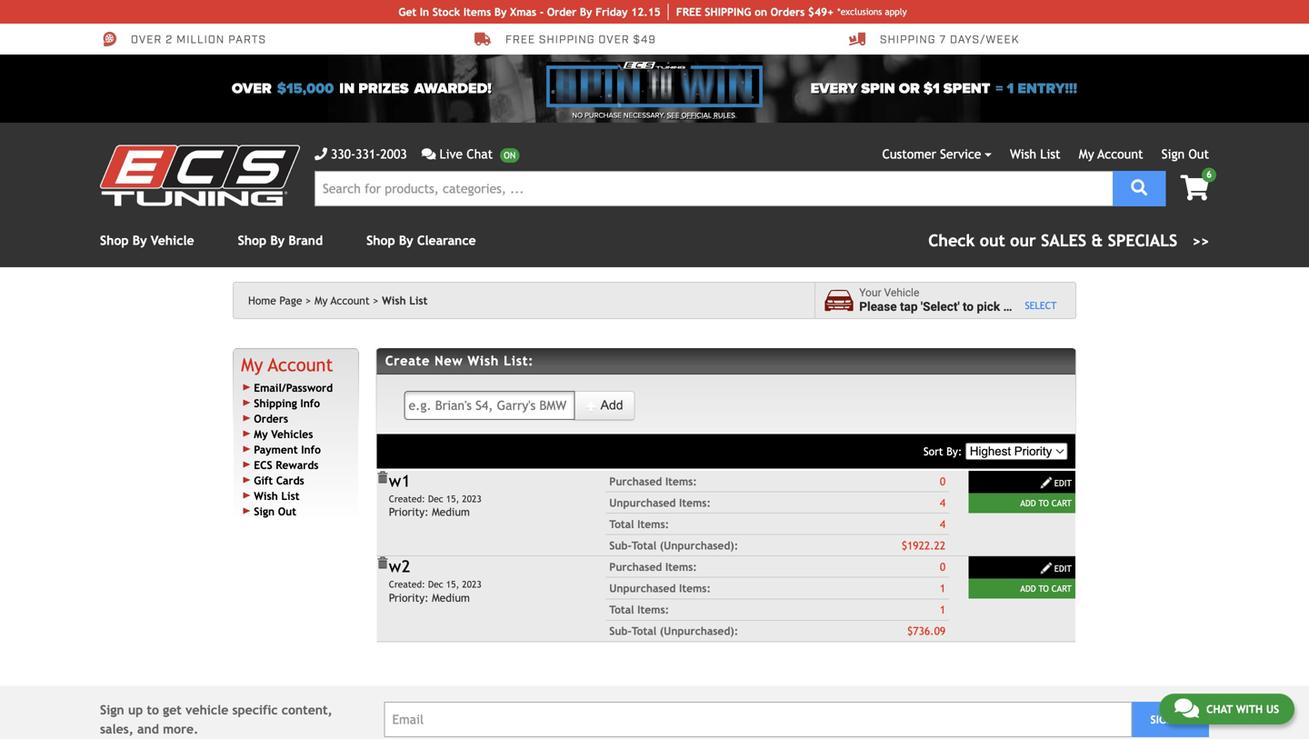 Task type: locate. For each thing, give the bounding box(es) containing it.
comments image
[[422, 148, 436, 161], [1175, 698, 1200, 719]]

my account right page
[[315, 294, 370, 307]]

0 vertical spatial add to cart
[[1021, 498, 1072, 508]]

white image for w2
[[1040, 562, 1053, 575]]

(unpurchased):
[[660, 539, 739, 552], [660, 625, 739, 638]]

1 vertical spatial edit
[[1052, 564, 1072, 574]]

my account for home page
[[315, 294, 370, 307]]

add to cart for w2
[[1021, 584, 1072, 594]]

free shipping over $49
[[506, 33, 656, 47]]

6 link
[[1166, 168, 1217, 202]]

0 vertical spatial medium
[[432, 506, 470, 519]]

list
[[1041, 147, 1061, 161], [409, 294, 428, 307], [281, 490, 300, 502]]

1 horizontal spatial vehicle
[[1013, 300, 1053, 314]]

vehicle
[[1013, 300, 1053, 314], [186, 703, 229, 717]]

0 vertical spatial white image
[[585, 400, 598, 412]]

0 vertical spatial priority:
[[389, 506, 429, 519]]

shop by vehicle
[[100, 233, 194, 248]]

1 unpurchased from the top
[[610, 496, 676, 509]]

my
[[1079, 147, 1095, 161], [315, 294, 328, 307], [241, 354, 263, 375], [254, 428, 268, 440]]

2 to from the top
[[1039, 584, 1049, 594]]

0 vertical spatial comments image
[[422, 148, 436, 161]]

sign left chat with us
[[1151, 713, 1174, 726]]

2 edit link from the top
[[969, 557, 1077, 579]]

to for w1
[[1039, 498, 1049, 508]]

2023
[[462, 494, 482, 505], [462, 580, 482, 590]]

add to cart link for w1
[[969, 493, 1077, 513]]

0 horizontal spatial chat
[[467, 147, 493, 161]]

my account link up email/password
[[241, 354, 333, 375]]

shopping cart image
[[1181, 175, 1210, 201]]

2 total items: from the top
[[610, 603, 669, 616]]

my up email/password link at the bottom
[[241, 354, 263, 375]]

1 vertical spatial vehicle
[[186, 703, 229, 717]]

over left 2
[[131, 33, 162, 47]]

dec for w2
[[428, 580, 444, 590]]

items: for 1 link for total items:
[[638, 603, 669, 616]]

0 vertical spatial purchased items:
[[610, 475, 697, 488]]

2 (unpurchased): from the top
[[660, 625, 739, 638]]

up inside button
[[1177, 713, 1191, 726]]

purchased items: for w2
[[610, 561, 697, 573]]

$49+
[[808, 5, 834, 18]]

1 (unpurchased): from the top
[[660, 539, 739, 552]]

$736.09
[[908, 625, 946, 638]]

0 vertical spatial over
[[131, 33, 162, 47]]

0 horizontal spatial to
[[147, 703, 159, 717]]

1 vertical spatial unpurchased
[[610, 582, 676, 595]]

by for shop by vehicle
[[133, 233, 147, 248]]

unpurchased items: for w1
[[610, 496, 711, 509]]

priority: down w2
[[389, 592, 429, 604]]

total
[[610, 518, 634, 531], [632, 539, 657, 552], [610, 603, 634, 616], [632, 625, 657, 638]]

1 horizontal spatial my account
[[1079, 147, 1144, 161]]

w2 link
[[389, 557, 599, 577]]

2 shop from the left
[[238, 233, 267, 248]]

1 vertical spatial comments image
[[1175, 698, 1200, 719]]

1 horizontal spatial sign out link
[[1162, 147, 1210, 161]]

ship
[[705, 5, 728, 18]]

2 add to cart link from the top
[[969, 579, 1077, 599]]

1 vertical spatial delete image
[[376, 557, 389, 570]]

1 0 from the top
[[940, 475, 946, 488]]

2 15, from the top
[[446, 580, 459, 590]]

shipping up orders link
[[254, 397, 297, 410]]

sign up sales,
[[100, 703, 124, 717]]

on
[[755, 5, 768, 18]]

1 vertical spatial 4
[[940, 518, 946, 531]]

2 horizontal spatial shop
[[367, 233, 395, 248]]

1 vertical spatial to
[[1039, 584, 1049, 594]]

created: inside w2 created: dec 15, 2023 priority: medium
[[389, 580, 425, 590]]

1 link for unpurchased items:
[[940, 582, 946, 595]]

2 4 from the top
[[940, 518, 946, 531]]

1 15, from the top
[[446, 494, 459, 505]]

comments image for live
[[422, 148, 436, 161]]

0 vertical spatial wish list
[[1010, 147, 1061, 161]]

created: down w2
[[389, 580, 425, 590]]

1 unpurchased items: from the top
[[610, 496, 711, 509]]

1 sub- from the top
[[610, 539, 632, 552]]

created: inside w1 created: dec 15, 2023 priority: medium
[[389, 494, 425, 505]]

2 dec from the top
[[428, 580, 444, 590]]

my up &
[[1079, 147, 1095, 161]]

prizes
[[359, 80, 409, 97]]

chat right live
[[467, 147, 493, 161]]

medium down w1 link
[[432, 506, 470, 519]]

shipping
[[880, 33, 936, 47], [254, 397, 297, 410]]

1 dec from the top
[[428, 494, 444, 505]]

1 vertical spatial my account link
[[315, 294, 379, 307]]

wish down gift at left bottom
[[254, 490, 278, 502]]

up
[[128, 703, 143, 717], [1177, 713, 1191, 726]]

1 vertical spatial unpurchased items:
[[610, 582, 711, 595]]

my down orders link
[[254, 428, 268, 440]]

orders up my vehicles link
[[254, 412, 288, 425]]

wish list up create
[[382, 294, 428, 307]]

0 vertical spatial dec
[[428, 494, 444, 505]]

wish list link down entry!!! at the top of the page
[[1010, 147, 1061, 161]]

orders inside my account email/password shipping info orders my vehicles payment info ecs rewards gift cards wish list sign out
[[254, 412, 288, 425]]

white image inside add 'button'
[[585, 400, 598, 412]]

1 1 link from the top
[[940, 582, 946, 595]]

add to cart link
[[969, 493, 1077, 513], [969, 579, 1077, 599]]

list down cards
[[281, 490, 300, 502]]

0 vertical spatial unpurchased items:
[[610, 496, 711, 509]]

1 link
[[940, 582, 946, 595], [940, 603, 946, 617]]

1 shop from the left
[[100, 233, 129, 248]]

330-331-2003 link
[[315, 145, 407, 164]]

out down cards
[[278, 505, 296, 518]]

2 4 link from the top
[[940, 517, 946, 531]]

comments image inside live chat link
[[422, 148, 436, 161]]

to
[[963, 300, 974, 314], [147, 703, 159, 717]]

shop by clearance link
[[367, 233, 476, 248]]

(unpurchased): for w2
[[660, 625, 739, 638]]

orders right the on
[[771, 5, 805, 18]]

sign out link down gift cards link
[[254, 505, 296, 518]]

comments image left chat with us
[[1175, 698, 1200, 719]]

1 vertical spatial to
[[147, 703, 159, 717]]

add for w1
[[1021, 498, 1037, 508]]

0 vertical spatial edit link
[[969, 471, 1077, 493]]

0 vertical spatial shipping
[[880, 33, 936, 47]]

delete image up w2
[[376, 472, 389, 484]]

sign up
[[1151, 713, 1191, 726]]

purchase
[[585, 111, 622, 120]]

w2 created: dec 15, 2023 priority: medium
[[389, 557, 482, 604]]

up left chat with us
[[1177, 713, 1191, 726]]

get in stock items by xmas - order by friday 12.15
[[399, 5, 661, 18]]

my account link right page
[[315, 294, 379, 307]]

see
[[667, 111, 680, 120]]

0 down $1922.22 link
[[940, 561, 946, 573]]

shipping 7 days/week
[[880, 33, 1020, 47]]

1 cart from the top
[[1052, 498, 1072, 508]]

edit for w1
[[1052, 478, 1072, 488]]

1 medium from the top
[[432, 506, 470, 519]]

by left brand
[[270, 233, 285, 248]]

0 vertical spatial add
[[598, 398, 624, 412]]

delete image
[[376, 472, 389, 484], [376, 557, 389, 570]]

sign up '6' link
[[1162, 147, 1185, 161]]

my account link for wish list
[[1079, 147, 1144, 161]]

dec down w1 link
[[428, 494, 444, 505]]

unpurchased items:
[[610, 496, 711, 509], [610, 582, 711, 595]]

shop by brand
[[238, 233, 323, 248]]

0 horizontal spatial vehicle
[[186, 703, 229, 717]]

1 for unpurchased items:
[[940, 582, 946, 595]]

dec inside w2 created: dec 15, 2023 priority: medium
[[428, 580, 444, 590]]

white image
[[585, 400, 598, 412], [1040, 477, 1053, 489], [1040, 562, 1053, 575]]

1 horizontal spatial vehicle
[[885, 287, 920, 299]]

info up rewards
[[301, 443, 321, 456]]

to left get
[[147, 703, 159, 717]]

1 sub-total (unpurchased): from the top
[[610, 539, 739, 552]]

created: for w2
[[389, 580, 425, 590]]

priority: inside w2 created: dec 15, 2023 priority: medium
[[389, 592, 429, 604]]

over for over $15,000 in prizes
[[232, 80, 272, 97]]

15, inside w1 created: dec 15, 2023 priority: medium
[[446, 494, 459, 505]]

0 horizontal spatial over
[[131, 33, 162, 47]]

0 vertical spatial delete image
[[376, 472, 389, 484]]

to inside your vehicle please tap 'select' to pick a vehicle
[[963, 300, 974, 314]]

0 vertical spatial my account link
[[1079, 147, 1144, 161]]

unpurchased for w1
[[610, 496, 676, 509]]

create
[[385, 353, 430, 368]]

1 vertical spatial (unpurchased):
[[660, 625, 739, 638]]

to left the pick
[[963, 300, 974, 314]]

clearance
[[417, 233, 476, 248]]

list down entry!!! at the top of the page
[[1041, 147, 1061, 161]]

shipping down apply
[[880, 33, 936, 47]]

cart
[[1052, 498, 1072, 508], [1052, 584, 1072, 594]]

1 vertical spatial over
[[232, 80, 272, 97]]

2 1 link from the top
[[940, 603, 946, 617]]

2 vertical spatial account
[[268, 354, 333, 375]]

items: for 1 link for unpurchased items:
[[679, 582, 711, 595]]

sign out link up 6
[[1162, 147, 1210, 161]]

free
[[506, 33, 536, 47]]

=
[[996, 80, 1004, 97]]

medium down w2 link
[[432, 592, 470, 604]]

ecs tuning 'spin to win' contest logo image
[[547, 62, 763, 107]]

over down parts
[[232, 80, 272, 97]]

2 medium from the top
[[432, 592, 470, 604]]

1 horizontal spatial up
[[1177, 713, 1191, 726]]

Search text field
[[315, 171, 1113, 206]]

1 vertical spatial 15,
[[446, 580, 459, 590]]

1 vertical spatial medium
[[432, 592, 470, 604]]

medium for w1
[[432, 506, 470, 519]]

every spin or $1 spent = 1 entry!!!
[[811, 80, 1078, 97]]

shop by brand link
[[238, 233, 323, 248]]

sub-total (unpurchased): for w1
[[610, 539, 739, 552]]

sign for sign up to get vehicle specific content, sales, and more.
[[100, 703, 124, 717]]

vehicle up the 'tap'
[[885, 287, 920, 299]]

&
[[1092, 231, 1103, 250]]

0 vertical spatial (unpurchased):
[[660, 539, 739, 552]]

0 down sort by:
[[940, 475, 946, 488]]

15, inside w2 created: dec 15, 2023 priority: medium
[[446, 580, 459, 590]]

by right order
[[580, 5, 593, 18]]

0 vertical spatial 1 link
[[940, 582, 946, 595]]

0 horizontal spatial wish list link
[[254, 490, 300, 502]]

2023 down w1 link
[[462, 494, 482, 505]]

1 to from the top
[[1039, 498, 1049, 508]]

up up and
[[128, 703, 143, 717]]

orders link
[[254, 412, 288, 425]]

dec inside w1 created: dec 15, 2023 priority: medium
[[428, 494, 444, 505]]

account inside my account email/password shipping info orders my vehicles payment info ecs rewards gift cards wish list sign out
[[268, 354, 333, 375]]

sub- for w2
[[610, 625, 632, 638]]

2023 for w1
[[462, 494, 482, 505]]

2 add to cart from the top
[[1021, 584, 1072, 594]]

medium inside w2 created: dec 15, 2023 priority: medium
[[432, 592, 470, 604]]

1 2023 from the top
[[462, 494, 482, 505]]

$1
[[924, 80, 940, 97]]

2 created: from the top
[[389, 580, 425, 590]]

white image for w1
[[1040, 477, 1053, 489]]

or
[[899, 80, 920, 97]]

over for over 2 million parts
[[131, 33, 162, 47]]

a
[[1004, 300, 1010, 314]]

2 vertical spatial 1
[[940, 603, 946, 616]]

total items: for w1
[[610, 518, 669, 531]]

0 vertical spatial 0
[[940, 475, 946, 488]]

vehicle down the ecs tuning image
[[151, 233, 194, 248]]

sign inside button
[[1151, 713, 1174, 726]]

vehicles
[[271, 428, 313, 440]]

live chat link
[[422, 145, 520, 164]]

delete image for w2
[[376, 557, 389, 570]]

2 horizontal spatial list
[[1041, 147, 1061, 161]]

shipping info link
[[254, 397, 320, 410]]

see official rules link
[[667, 110, 736, 121]]

0 vertical spatial account
[[1098, 147, 1144, 161]]

1 vertical spatial purchased items:
[[610, 561, 697, 573]]

1 edit from the top
[[1052, 478, 1072, 488]]

rewards
[[276, 459, 319, 471]]

2 sub-total (unpurchased): from the top
[[610, 625, 739, 638]]

1 horizontal spatial wish list link
[[1010, 147, 1061, 161]]

by
[[495, 5, 507, 18], [580, 5, 593, 18], [133, 233, 147, 248], [270, 233, 285, 248], [399, 233, 413, 248]]

up for sign up to get vehicle specific content, sales, and more.
[[128, 703, 143, 717]]

2 0 from the top
[[940, 561, 946, 573]]

2 purchased from the top
[[610, 561, 662, 573]]

1 horizontal spatial out
[[1189, 147, 1210, 161]]

0 vertical spatial 2023
[[462, 494, 482, 505]]

0 for w1
[[940, 475, 946, 488]]

with
[[1237, 703, 1263, 716]]

1 vertical spatial created:
[[389, 580, 425, 590]]

created: down w1 at the bottom left
[[389, 494, 425, 505]]

my account link up the 'search' icon
[[1079, 147, 1144, 161]]

4 link for unpurchased items:
[[940, 496, 946, 510]]

friday
[[596, 5, 628, 18]]

by left xmas
[[495, 5, 507, 18]]

0
[[940, 475, 946, 488], [940, 561, 946, 573]]

by left the clearance
[[399, 233, 413, 248]]

1 vertical spatial priority:
[[389, 592, 429, 604]]

sign out link
[[1162, 147, 1210, 161], [254, 505, 296, 518]]

'select'
[[921, 300, 960, 314]]

2 unpurchased items: from the top
[[610, 582, 711, 595]]

2023 inside w2 created: dec 15, 2023 priority: medium
[[462, 580, 482, 590]]

2 vertical spatial add
[[1021, 584, 1037, 594]]

1 vertical spatial dec
[[428, 580, 444, 590]]

1 horizontal spatial list
[[409, 294, 428, 307]]

by down the ecs tuning image
[[133, 233, 147, 248]]

dec for w1
[[428, 494, 444, 505]]

0 horizontal spatial shop
[[100, 233, 129, 248]]

list down shop by clearance
[[409, 294, 428, 307]]

1 for total items:
[[940, 603, 946, 616]]

0 vertical spatial my account
[[1079, 147, 1144, 161]]

1 add to cart link from the top
[[969, 493, 1077, 513]]

0 horizontal spatial shipping
[[254, 397, 297, 410]]

1 vertical spatial 0 link
[[940, 560, 946, 574]]

0 vertical spatial wish list link
[[1010, 147, 1061, 161]]

1 add to cart from the top
[[1021, 498, 1072, 508]]

$15,000
[[277, 80, 334, 97]]

comments image for chat
[[1175, 698, 1200, 719]]

15, down w2 link
[[446, 580, 459, 590]]

by for shop by brand
[[270, 233, 285, 248]]

15,
[[446, 494, 459, 505], [446, 580, 459, 590]]

1 created: from the top
[[389, 494, 425, 505]]

1 priority: from the top
[[389, 506, 429, 519]]

sign inside sign up to get vehicle specific content, sales, and more.
[[100, 703, 124, 717]]

sub-
[[610, 539, 632, 552], [610, 625, 632, 638]]

0 vertical spatial cart
[[1052, 498, 1072, 508]]

comments image left live
[[422, 148, 436, 161]]

sub- for w1
[[610, 539, 632, 552]]

1 horizontal spatial to
[[963, 300, 974, 314]]

2023 inside w1 created: dec 15, 2023 priority: medium
[[462, 494, 482, 505]]

2 edit from the top
[[1052, 564, 1072, 574]]

2 vertical spatial list
[[281, 490, 300, 502]]

2 purchased items: from the top
[[610, 561, 697, 573]]

3 shop from the left
[[367, 233, 395, 248]]

priority: inside w1 created: dec 15, 2023 priority: medium
[[389, 506, 429, 519]]

created: for w1
[[389, 494, 425, 505]]

1 horizontal spatial orders
[[771, 5, 805, 18]]

ping
[[728, 5, 752, 18]]

edit link
[[969, 471, 1077, 493], [969, 557, 1077, 579]]

add to cart for w1
[[1021, 498, 1072, 508]]

0 vertical spatial 0 link
[[940, 475, 946, 488]]

vehicle up more.
[[186, 703, 229, 717]]

0 vertical spatial sign out link
[[1162, 147, 1210, 161]]

2 vertical spatial my account link
[[241, 354, 333, 375]]

0 vertical spatial to
[[963, 300, 974, 314]]

1 total items: from the top
[[610, 518, 669, 531]]

unpurchased items: for w2
[[610, 582, 711, 595]]

0 vertical spatial sub-
[[610, 539, 632, 552]]

1 edit link from the top
[[969, 471, 1077, 493]]

2 0 link from the top
[[940, 560, 946, 574]]

comments image inside chat with us link
[[1175, 698, 1200, 719]]

0 horizontal spatial vehicle
[[151, 233, 194, 248]]

medium for w2
[[432, 592, 470, 604]]

up inside sign up to get vehicle specific content, sales, and more.
[[128, 703, 143, 717]]

out inside my account email/password shipping info orders my vehicles payment info ecs rewards gift cards wish list sign out
[[278, 505, 296, 518]]

add for w2
[[1021, 584, 1037, 594]]

chat left with
[[1207, 703, 1233, 716]]

total items:
[[610, 518, 669, 531], [610, 603, 669, 616]]

1 4 link from the top
[[940, 496, 946, 510]]

0 horizontal spatial orders
[[254, 412, 288, 425]]

chat
[[467, 147, 493, 161], [1207, 703, 1233, 716]]

edit link for w2
[[969, 557, 1077, 579]]

wish list link down gift cards link
[[254, 490, 300, 502]]

0 vertical spatial info
[[300, 397, 320, 410]]

edit link for w1
[[969, 471, 1077, 493]]

shop for shop by vehicle
[[100, 233, 129, 248]]

items: for 4 link for total items:
[[638, 518, 669, 531]]

1 vertical spatial cart
[[1052, 584, 1072, 594]]

0 horizontal spatial comments image
[[422, 148, 436, 161]]

1 purchased items: from the top
[[610, 475, 697, 488]]

0 vertical spatial 4
[[940, 496, 946, 509]]

account right page
[[331, 294, 370, 307]]

vehicle inside sign up to get vehicle specific content, sales, and more.
[[186, 703, 229, 717]]

0 horizontal spatial out
[[278, 505, 296, 518]]

0 horizontal spatial sign out link
[[254, 505, 296, 518]]

1 vertical spatial account
[[331, 294, 370, 307]]

1 purchased from the top
[[610, 475, 662, 488]]

edit for w2
[[1052, 564, 1072, 574]]

my account up the 'search' icon
[[1079, 147, 1144, 161]]

items: for 0 link associated with w2
[[666, 561, 697, 573]]

2 unpurchased from the top
[[610, 582, 676, 595]]

cart for w2
[[1052, 584, 1072, 594]]

15, down w1 link
[[446, 494, 459, 505]]

1 0 link from the top
[[940, 475, 946, 488]]

list inside my account email/password shipping info orders my vehicles payment info ecs rewards gift cards wish list sign out
[[281, 490, 300, 502]]

sign up button
[[1133, 702, 1210, 737]]

home page link
[[248, 294, 311, 307]]

0 vertical spatial vehicle
[[1013, 300, 1053, 314]]

wish inside my account email/password shipping info orders my vehicles payment info ecs rewards gift cards wish list sign out
[[254, 490, 278, 502]]

2 priority: from the top
[[389, 592, 429, 604]]

account up email/password
[[268, 354, 333, 375]]

purchased items:
[[610, 475, 697, 488], [610, 561, 697, 573]]

2003
[[380, 147, 407, 161]]

0 link down sort by:
[[940, 475, 946, 488]]

sign down gift at left bottom
[[254, 505, 275, 518]]

payment info link
[[254, 443, 321, 456]]

medium inside w1 created: dec 15, 2023 priority: medium
[[432, 506, 470, 519]]

0 vertical spatial add to cart link
[[969, 493, 1077, 513]]

1 vertical spatial 0
[[940, 561, 946, 573]]

0 vertical spatial unpurchased
[[610, 496, 676, 509]]

please
[[860, 300, 897, 314]]

payment
[[254, 443, 298, 456]]

priority: down w1 at the bottom left
[[389, 506, 429, 519]]

2 2023 from the top
[[462, 580, 482, 590]]

1 vertical spatial total items:
[[610, 603, 669, 616]]

specific
[[232, 703, 278, 717]]

out up 6
[[1189, 147, 1210, 161]]

1 vertical spatial vehicle
[[885, 287, 920, 299]]

delete image down w1 at the bottom left
[[376, 557, 389, 570]]

4 for total items:
[[940, 518, 946, 531]]

items: for 0 link associated with w1
[[666, 475, 697, 488]]

1 vertical spatial add
[[1021, 498, 1037, 508]]

1 delete image from the top
[[376, 472, 389, 484]]

1 vertical spatial my account
[[315, 294, 370, 307]]

2023 down w2 link
[[462, 580, 482, 590]]

2 cart from the top
[[1052, 584, 1072, 594]]

2 vertical spatial white image
[[1040, 562, 1053, 575]]

Email email field
[[384, 702, 1133, 737]]

0 vertical spatial 15,
[[446, 494, 459, 505]]

over 2 million parts
[[131, 33, 266, 47]]

1 vertical spatial out
[[278, 505, 296, 518]]

1 4 from the top
[[940, 496, 946, 509]]

wish list down entry!!! at the top of the page
[[1010, 147, 1061, 161]]

dec down w2 link
[[428, 580, 444, 590]]

sign for sign out
[[1162, 147, 1185, 161]]

account up the 'search' icon
[[1098, 147, 1144, 161]]

0 vertical spatial total items:
[[610, 518, 669, 531]]

add to cart link for w2
[[969, 579, 1077, 599]]

0 link for w1
[[940, 475, 946, 488]]

info down email/password
[[300, 397, 320, 410]]

chat with us link
[[1160, 694, 1295, 725]]

2 delete image from the top
[[376, 557, 389, 570]]

vehicle right a
[[1013, 300, 1053, 314]]

wish
[[1010, 147, 1037, 161], [382, 294, 406, 307], [468, 353, 499, 368], [254, 490, 278, 502]]

1 vertical spatial sub-
[[610, 625, 632, 638]]

dec
[[428, 494, 444, 505], [428, 580, 444, 590]]

2 sub- from the top
[[610, 625, 632, 638]]

0 link down $1922.22 link
[[940, 560, 946, 574]]



Task type: vqa. For each thing, say whether or not it's contained in the screenshot.
Page
yes



Task type: describe. For each thing, give the bounding box(es) containing it.
page
[[280, 294, 302, 307]]

pick
[[977, 300, 1001, 314]]

0 vertical spatial vehicle
[[151, 233, 194, 248]]

shop for shop by brand
[[238, 233, 267, 248]]

shipping
[[539, 33, 595, 47]]

my right page
[[315, 294, 328, 307]]

e.g. Brian's S4, Garry's BMW E92...etc text field
[[404, 391, 575, 420]]

1 vertical spatial chat
[[1207, 703, 1233, 716]]

add button
[[574, 391, 635, 421]]

my account for wish list
[[1079, 147, 1144, 161]]

items: for 4 link corresponding to unpurchased items:
[[679, 496, 711, 509]]

4 link for total items:
[[940, 517, 946, 531]]

list:
[[504, 353, 534, 368]]

and
[[137, 722, 159, 737]]

select
[[1025, 300, 1057, 311]]

sales,
[[100, 722, 134, 737]]

delete image for w1
[[376, 472, 389, 484]]

gift cards link
[[254, 474, 304, 487]]

12.15
[[631, 5, 661, 18]]

sign inside my account email/password shipping info orders my vehicles payment info ecs rewards gift cards wish list sign out
[[254, 505, 275, 518]]

shop for shop by clearance
[[367, 233, 395, 248]]

to for w2
[[1039, 584, 1049, 594]]

account for page
[[331, 294, 370, 307]]

1 link for total items:
[[940, 603, 946, 617]]

account for list
[[1098, 147, 1144, 161]]

email/password
[[254, 381, 333, 394]]

1 vertical spatial info
[[301, 443, 321, 456]]

shipping inside my account email/password shipping info orders my vehicles payment info ecs rewards gift cards wish list sign out
[[254, 397, 297, 410]]

free ship ping on orders $49+ *exclusions apply
[[676, 5, 907, 18]]

service
[[941, 147, 982, 161]]

phone image
[[315, 148, 327, 161]]

live chat
[[440, 147, 493, 161]]

0 horizontal spatial wish list
[[382, 294, 428, 307]]

over
[[599, 33, 630, 47]]

0 vertical spatial 1
[[1007, 80, 1014, 97]]

0 for w2
[[940, 561, 946, 573]]

tap
[[900, 300, 918, 314]]

1 horizontal spatial shipping
[[880, 33, 936, 47]]

0 vertical spatial chat
[[467, 147, 493, 161]]

wish right the service
[[1010, 147, 1037, 161]]

w1 created: dec 15, 2023 priority: medium
[[389, 472, 482, 519]]

330-
[[331, 147, 356, 161]]

customer service button
[[883, 145, 992, 164]]

2023 for w2
[[462, 580, 482, 590]]

add inside add 'button'
[[598, 398, 624, 412]]

in
[[420, 5, 429, 18]]

-
[[540, 5, 544, 18]]

spin
[[862, 80, 896, 97]]

unpurchased for w2
[[610, 582, 676, 595]]

free
[[676, 5, 702, 18]]

6
[[1207, 169, 1212, 180]]

no
[[572, 111, 583, 120]]

$1922.22 link
[[902, 539, 946, 552]]

spent
[[944, 80, 991, 97]]

sort
[[924, 445, 944, 458]]

entry!!!
[[1018, 80, 1078, 97]]

vehicle inside your vehicle please tap 'select' to pick a vehicle
[[1013, 300, 1053, 314]]

rules
[[714, 111, 736, 120]]

wish right new
[[468, 353, 499, 368]]

0 link for w2
[[940, 560, 946, 574]]

1 vertical spatial wish list link
[[254, 490, 300, 502]]

sales
[[1041, 231, 1087, 250]]

stock
[[433, 5, 460, 18]]

specials
[[1108, 231, 1178, 250]]

over 2 million parts link
[[100, 31, 266, 47]]

priority: for w1
[[389, 506, 429, 519]]

home page
[[248, 294, 302, 307]]

by:
[[947, 445, 962, 458]]

sign for sign up
[[1151, 713, 1174, 726]]

0 vertical spatial list
[[1041, 147, 1061, 161]]

up for sign up
[[1177, 713, 1191, 726]]

ecs
[[254, 459, 272, 471]]

priority: for w2
[[389, 592, 429, 604]]

4 for unpurchased items:
[[940, 496, 946, 509]]

1 vertical spatial sign out link
[[254, 505, 296, 518]]

order
[[547, 5, 577, 18]]

create new wish list:
[[385, 353, 534, 368]]

purchased for w1
[[610, 475, 662, 488]]

no purchase necessary. see official rules .
[[572, 111, 737, 120]]

over $15,000 in prizes
[[232, 80, 409, 97]]

1 horizontal spatial wish list
[[1010, 147, 1061, 161]]

days/week
[[950, 33, 1020, 47]]

cart for w1
[[1052, 498, 1072, 508]]

*exclusions
[[838, 6, 883, 17]]

sort by:
[[924, 445, 966, 458]]

.
[[736, 111, 737, 120]]

my vehicles link
[[254, 428, 313, 440]]

apply
[[885, 6, 907, 17]]

w2
[[389, 557, 411, 576]]

sales & specials link
[[929, 228, 1210, 253]]

sales & specials
[[1041, 231, 1178, 250]]

1 vertical spatial list
[[409, 294, 428, 307]]

(unpurchased): for w1
[[660, 539, 739, 552]]

necessary.
[[624, 111, 665, 120]]

my account link for home page
[[315, 294, 379, 307]]

content,
[[282, 703, 333, 717]]

2
[[166, 33, 173, 47]]

free shipping over $49 link
[[475, 31, 656, 47]]

$49
[[633, 33, 656, 47]]

sign up to get vehicle specific content, sales, and more.
[[100, 703, 333, 737]]

$736.09 link
[[908, 624, 946, 638]]

ecs tuning image
[[100, 145, 300, 206]]

parts
[[228, 33, 266, 47]]

purchased for w2
[[610, 561, 662, 573]]

vehicle inside your vehicle please tap 'select' to pick a vehicle
[[885, 287, 920, 299]]

to inside sign up to get vehicle specific content, sales, and more.
[[147, 703, 159, 717]]

wish up create
[[382, 294, 406, 307]]

chat with us
[[1207, 703, 1280, 716]]

331-
[[356, 147, 380, 161]]

by for shop by clearance
[[399, 233, 413, 248]]

$1922.22
[[902, 539, 946, 552]]

gift
[[254, 474, 273, 487]]

cards
[[276, 474, 304, 487]]

total items: for w2
[[610, 603, 669, 616]]

my account email/password shipping info orders my vehicles payment info ecs rewards gift cards wish list sign out
[[241, 354, 333, 518]]

get
[[163, 703, 182, 717]]

15, for w1
[[446, 494, 459, 505]]

live
[[440, 147, 463, 161]]

your vehicle please tap 'select' to pick a vehicle
[[860, 287, 1053, 314]]

shop by vehicle link
[[100, 233, 194, 248]]

brand
[[289, 233, 323, 248]]

w1 link
[[389, 471, 599, 492]]

sub-total (unpurchased): for w2
[[610, 625, 739, 638]]

shop by clearance
[[367, 233, 476, 248]]

search image
[[1132, 180, 1148, 196]]

15, for w2
[[446, 580, 459, 590]]

w1
[[389, 472, 411, 491]]

official
[[682, 111, 712, 120]]

purchased items: for w1
[[610, 475, 697, 488]]

330-331-2003
[[331, 147, 407, 161]]

0 vertical spatial orders
[[771, 5, 805, 18]]

email/password link
[[254, 381, 333, 394]]



